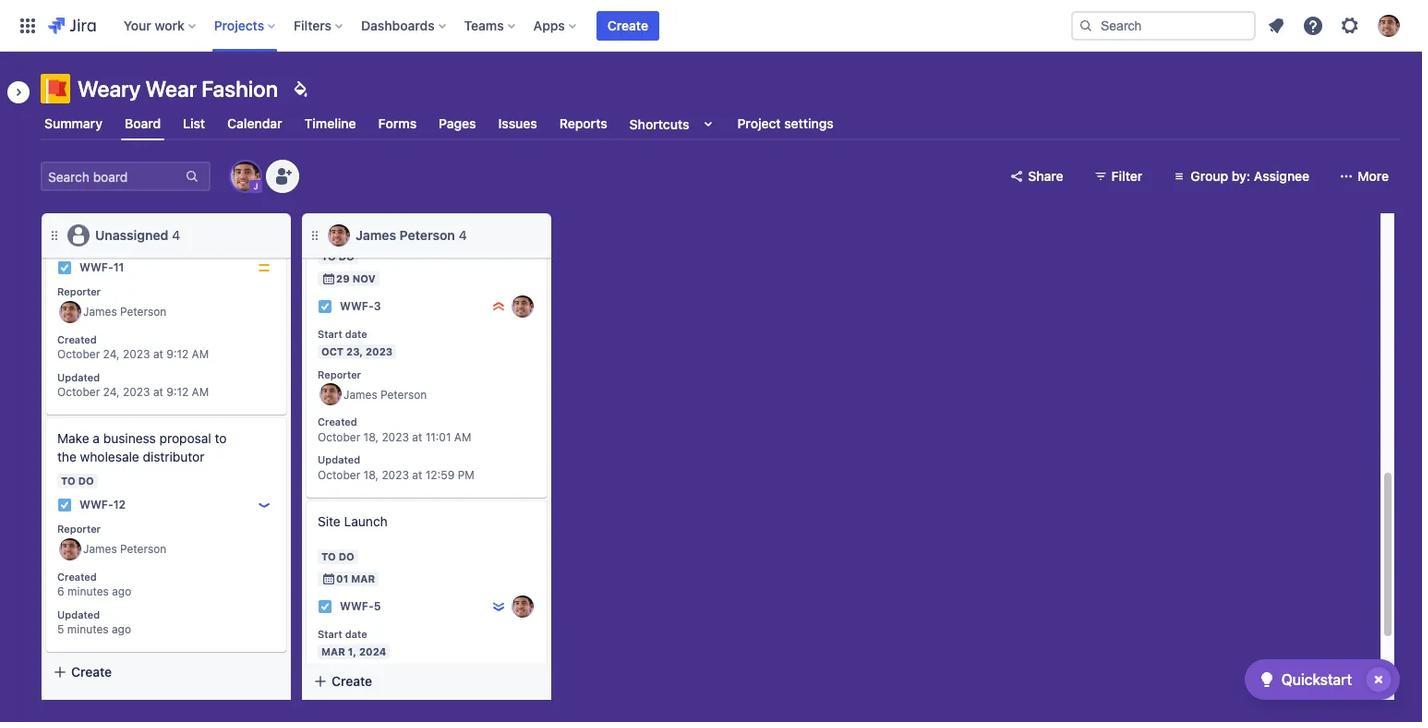 Task type: describe. For each thing, give the bounding box(es) containing it.
projects button
[[209, 11, 283, 40]]

timeline link
[[301, 107, 360, 140]]

24, for created october 24, 2023 at 9:12 am
[[103, 348, 120, 362]]

ago for 6 minutes ago
[[112, 585, 131, 599]]

start for site
[[318, 628, 342, 640]]

forms
[[378, 115, 417, 131]]

unassigned 4
[[95, 227, 180, 243]]

to do for site launch
[[321, 551, 354, 563]]

james peterson image down start date mar 1, 2024
[[320, 684, 342, 706]]

wear
[[145, 76, 197, 102]]

tab list containing board
[[30, 107, 1412, 140]]

james peterson down 12
[[83, 542, 167, 556]]

site
[[318, 514, 341, 529]]

james down wwf-11 link
[[83, 305, 117, 319]]

11
[[113, 261, 124, 275]]

11:01
[[426, 431, 451, 444]]

james peterson up created october 24, 2023 at 9:12 am
[[83, 305, 167, 319]]

date for site
[[345, 628, 367, 640]]

6
[[57, 585, 64, 599]]

make a business proposal to the wholesale distributor
[[57, 431, 227, 465]]

shortcuts
[[630, 116, 690, 132]]

nov
[[353, 273, 376, 285]]

1 horizontal spatial mar
[[351, 573, 375, 585]]

board
[[125, 115, 161, 131]]

primary element
[[11, 0, 1072, 51]]

reports link
[[556, 107, 611, 140]]

peterson right brainstorm
[[400, 227, 455, 243]]

created for october 18, 2023 at 11:01 am
[[318, 416, 357, 428]]

task image for brainstorm
[[318, 299, 333, 314]]

create button inside primary element
[[597, 11, 660, 40]]

quickstart button
[[1245, 660, 1401, 700]]

your
[[124, 17, 151, 33]]

list link
[[179, 107, 209, 140]]

12:59
[[426, 468, 455, 482]]

issues link
[[495, 107, 541, 140]]

3
[[374, 300, 381, 314]]

pm
[[458, 468, 475, 482]]

fashion
[[202, 76, 278, 102]]

wwf- for 12
[[79, 498, 113, 512]]

created 6 minutes ago
[[57, 571, 131, 599]]

group
[[1191, 168, 1229, 184]]

james peterson image down the start date oct 23, 2023
[[320, 384, 342, 406]]

to
[[215, 431, 227, 446]]

wwf-3
[[340, 300, 381, 314]]

project
[[738, 115, 781, 131]]

teams
[[464, 17, 504, 33]]

business
[[103, 431, 156, 446]]

calendar
[[227, 115, 282, 131]]

timeline
[[305, 115, 356, 131]]

group by: assignee
[[1191, 168, 1310, 184]]

forms link
[[375, 107, 421, 140]]

james peterson image up created 6 minutes ago
[[59, 538, 81, 560]]

filter
[[1112, 168, 1143, 184]]

apps
[[534, 17, 565, 33]]

wwf-3 link
[[340, 299, 381, 315]]

task image for site
[[318, 600, 333, 614]]

wwf-12 link
[[79, 497, 126, 513]]

your work
[[124, 17, 185, 33]]

brainstorm
[[318, 213, 383, 229]]

2023 for created october 18, 2023 at 11:01 am
[[382, 431, 409, 444]]

24, for updated october 24, 2023 at 9:12 am
[[103, 385, 120, 399]]

appswitcher icon image
[[17, 14, 39, 36]]

at for updated october 18, 2023 at 12:59 pm
[[412, 468, 422, 482]]

by:
[[1232, 168, 1251, 184]]

18, for october 18, 2023 at 12:59 pm
[[364, 468, 379, 482]]

james down 1,
[[344, 688, 378, 702]]

to do for make a business proposal to the wholesale distributor
[[61, 475, 94, 487]]

accessories
[[386, 213, 458, 229]]

1,
[[348, 645, 357, 657]]

Search board text field
[[42, 164, 183, 189]]

updated october 24, 2023 at 9:12 am
[[57, 371, 209, 399]]

wwf-5 link
[[340, 599, 381, 615]]

at for created october 18, 2023 at 11:01 am
[[412, 431, 422, 444]]

a
[[93, 431, 100, 446]]

reporter down 1,
[[318, 669, 361, 681]]

do for brainstorm accessories
[[339, 250, 354, 262]]

october for updated october 24, 2023 at 9:12 am
[[57, 385, 100, 399]]

task image
[[57, 261, 72, 275]]

unassigned
[[95, 227, 168, 243]]

site launch
[[318, 514, 388, 529]]

dashboards button
[[356, 11, 453, 40]]

filters button
[[288, 11, 350, 40]]

29 nov
[[336, 273, 376, 285]]

assignee
[[1254, 168, 1310, 184]]

2023 for updated october 24, 2023 at 9:12 am
[[123, 385, 150, 399]]

created for 6 minutes ago
[[57, 571, 97, 583]]

james up nov
[[356, 227, 396, 243]]

updated for 24,
[[57, 371, 100, 383]]

am for updated october 24, 2023 at 9:12 am
[[192, 385, 209, 399]]

oct inside the start date oct 23, 2023
[[321, 345, 344, 357]]

launch
[[344, 514, 388, 529]]

summary
[[44, 115, 103, 131]]

wwf- for 3
[[340, 300, 374, 314]]

your work button
[[118, 11, 203, 40]]

low image
[[257, 498, 272, 513]]

brainstorm accessories
[[318, 213, 458, 229]]

at for updated october 24, 2023 at 9:12 am
[[153, 385, 163, 399]]

01 mar
[[336, 573, 375, 585]]

2023 for updated october 18, 2023 at 12:59 pm
[[382, 468, 409, 482]]

settings image
[[1340, 14, 1362, 36]]

minutes for 5
[[67, 623, 109, 637]]

wwf-11 link
[[79, 260, 124, 276]]

lowest image
[[491, 600, 506, 614]]

do for make a business proposal to the wholesale distributor
[[78, 475, 94, 487]]

peterson for james peterson icon below task icon
[[120, 305, 167, 319]]

search image
[[1079, 18, 1094, 33]]

to do for brainstorm accessories
[[321, 250, 354, 262]]

reports
[[560, 115, 608, 131]]

am for created october 18, 2023 at 11:01 am
[[454, 431, 472, 444]]

wwf-11
[[79, 261, 124, 275]]

more button
[[1329, 162, 1401, 191]]

updated for 18,
[[318, 454, 360, 466]]



Task type: vqa. For each thing, say whether or not it's contained in the screenshot.
"Teams" dropdown button
yes



Task type: locate. For each thing, give the bounding box(es) containing it.
2023 up updated october 24, 2023 at 9:12 am
[[123, 348, 150, 362]]

do up 01 at the left bottom of page
[[339, 551, 354, 563]]

created for october 24, 2023 at 9:12 am
[[57, 333, 97, 345]]

wwf- for 11
[[79, 261, 113, 275]]

updated inside updated october 18, 2023 at 12:59 pm
[[318, 454, 360, 466]]

peterson down 12
[[120, 542, 167, 556]]

james down 23,
[[344, 388, 378, 402]]

do for site launch
[[339, 551, 354, 563]]

james peterson image right the highest "image"
[[512, 296, 534, 318]]

list
[[183, 115, 205, 131]]

james up created 6 minutes ago
[[83, 542, 117, 556]]

reporter down wwf-12 link
[[57, 523, 101, 535]]

date for brainstorm
[[345, 328, 367, 340]]

minutes inside created 6 minutes ago
[[67, 585, 109, 599]]

minutes
[[67, 585, 109, 599], [67, 623, 109, 637]]

18, for october 18, 2023 at 11:01 am
[[364, 431, 379, 444]]

5 down the 01 mar
[[374, 600, 381, 614]]

create down updated 5 minutes ago
[[71, 664, 112, 680]]

4 right unassigned
[[172, 227, 180, 243]]

at up updated october 24, 2023 at 9:12 am
[[153, 348, 163, 362]]

pages link
[[435, 107, 480, 140]]

distributor
[[143, 449, 205, 465]]

9:12 up updated october 24, 2023 at 9:12 am
[[167, 348, 189, 362]]

2 start from the top
[[318, 628, 342, 640]]

quickstart
[[1282, 672, 1352, 688]]

ago inside updated 5 minutes ago
[[112, 623, 131, 637]]

4 right accessories
[[459, 227, 467, 243]]

james peterson down 2024
[[344, 688, 427, 702]]

oct left 23,
[[321, 345, 344, 357]]

peterson up created october 24, 2023 at 9:12 am
[[120, 305, 167, 319]]

2 date from the top
[[345, 628, 367, 640]]

task image left wwf-3 link
[[318, 299, 333, 314]]

october inside created october 24, 2023 at 9:12 am
[[57, 348, 100, 362]]

at inside updated october 18, 2023 at 12:59 pm
[[412, 468, 422, 482]]

wwf- down the 01 mar
[[340, 600, 374, 614]]

sidebar navigation image
[[0, 74, 41, 111]]

weary wear fashion
[[78, 76, 278, 102]]

minutes right 6
[[67, 585, 109, 599]]

0 vertical spatial created
[[57, 333, 97, 345]]

highest image
[[491, 299, 506, 314]]

date inside start date mar 1, 2024
[[345, 628, 367, 640]]

2 vertical spatial task image
[[318, 600, 333, 614]]

issues
[[498, 115, 537, 131]]

project settings link
[[734, 107, 838, 140]]

wwf-5
[[340, 600, 381, 614]]

am inside updated october 24, 2023 at 9:12 am
[[192, 385, 209, 399]]

wwf-12
[[79, 498, 126, 512]]

1 vertical spatial minutes
[[67, 623, 109, 637]]

ago inside created 6 minutes ago
[[112, 585, 131, 599]]

am inside created october 18, 2023 at 11:01 am
[[454, 431, 472, 444]]

2 24, from the top
[[103, 385, 120, 399]]

0 horizontal spatial create button
[[42, 656, 291, 689]]

to up 24 october 2023 icon
[[61, 215, 76, 227]]

9:12 for updated october 24, 2023 at 9:12 am
[[167, 385, 189, 399]]

october up updated october 24, 2023 at 9:12 am
[[57, 348, 100, 362]]

Search field
[[1072, 11, 1256, 40]]

medium image
[[257, 261, 272, 275]]

start date oct 23, 2023
[[318, 328, 393, 357]]

am right 11:01
[[454, 431, 472, 444]]

5 inside updated 5 minutes ago
[[57, 623, 64, 637]]

check image
[[1256, 669, 1278, 691]]

am
[[192, 348, 209, 362], [192, 385, 209, 399], [454, 431, 472, 444]]

9:12 inside created october 24, 2023 at 9:12 am
[[167, 348, 189, 362]]

jira image
[[48, 14, 96, 36], [48, 14, 96, 36]]

wwf- down wholesale
[[79, 498, 113, 512]]

1 vertical spatial start
[[318, 628, 342, 640]]

5 down 6
[[57, 623, 64, 637]]

24, up business
[[103, 385, 120, 399]]

0 vertical spatial 24,
[[103, 348, 120, 362]]

shortcuts button
[[626, 107, 723, 140]]

0 vertical spatial oct
[[92, 237, 114, 249]]

peterson for james peterson image below the start date oct 23, 2023
[[381, 388, 427, 402]]

updated for minutes
[[57, 608, 100, 620]]

to down the
[[61, 475, 76, 487]]

help image
[[1303, 14, 1325, 36]]

minutes for 6
[[67, 585, 109, 599]]

2 vertical spatial updated
[[57, 608, 100, 620]]

to for brainstorm accessories
[[321, 250, 336, 262]]

oct
[[92, 237, 114, 249], [321, 345, 344, 357]]

october inside created october 18, 2023 at 11:01 am
[[318, 431, 361, 444]]

0 vertical spatial am
[[192, 348, 209, 362]]

reporter down 23,
[[318, 368, 361, 380]]

1 horizontal spatial create
[[332, 673, 372, 689]]

wwf- down 29 nov
[[340, 300, 374, 314]]

23,
[[346, 345, 363, 357]]

ago for 5 minutes ago
[[112, 623, 131, 637]]

james peterson 4
[[356, 227, 467, 243]]

share button
[[999, 162, 1075, 191]]

start for brainstorm
[[318, 328, 342, 340]]

filter button
[[1082, 162, 1154, 191]]

2 4 from the left
[[459, 227, 467, 243]]

task image left wwf-12 link
[[57, 498, 72, 513]]

1 vertical spatial 18,
[[364, 468, 379, 482]]

updated
[[57, 371, 100, 383], [318, 454, 360, 466], [57, 608, 100, 620]]

2023 right 23,
[[366, 345, 393, 357]]

pages
[[439, 115, 476, 131]]

created inside created october 18, 2023 at 11:01 am
[[318, 416, 357, 428]]

2 horizontal spatial create
[[608, 17, 649, 33]]

your profile and settings image
[[1378, 14, 1401, 36]]

0 horizontal spatial 4
[[172, 227, 180, 243]]

1 vertical spatial task image
[[57, 498, 72, 513]]

18, inside updated october 18, 2023 at 12:59 pm
[[364, 468, 379, 482]]

to for make a business proposal to the wholesale distributor
[[61, 475, 76, 487]]

share
[[1029, 168, 1064, 184]]

peterson
[[400, 227, 455, 243], [120, 305, 167, 319], [381, 388, 427, 402], [120, 542, 167, 556], [381, 688, 427, 702]]

created
[[57, 333, 97, 345], [318, 416, 357, 428], [57, 571, 97, 583]]

peterson up created october 18, 2023 at 11:01 am
[[381, 388, 427, 402]]

mar inside start date mar 1, 2024
[[321, 645, 345, 657]]

october up make
[[57, 385, 100, 399]]

updated down 6
[[57, 608, 100, 620]]

2023 inside created october 18, 2023 at 11:01 am
[[382, 431, 409, 444]]

october inside updated october 24, 2023 at 9:12 am
[[57, 385, 100, 399]]

18, up launch
[[364, 468, 379, 482]]

at for created october 24, 2023 at 9:12 am
[[153, 348, 163, 362]]

to
[[61, 215, 76, 227], [321, 250, 336, 262], [61, 475, 76, 487], [321, 551, 336, 563]]

summary link
[[41, 107, 106, 140]]

2 18, from the top
[[364, 468, 379, 482]]

1 vertical spatial ago
[[112, 623, 131, 637]]

to do down the
[[61, 475, 94, 487]]

created down 23,
[[318, 416, 357, 428]]

oct right the "24"
[[92, 237, 114, 249]]

task image
[[318, 299, 333, 314], [57, 498, 72, 513], [318, 600, 333, 614]]

james peterson
[[83, 305, 167, 319], [344, 388, 427, 402], [83, 542, 167, 556], [344, 688, 427, 702]]

0 horizontal spatial create
[[71, 664, 112, 680]]

minutes inside updated 5 minutes ago
[[67, 623, 109, 637]]

ago
[[112, 585, 131, 599], [112, 623, 131, 637]]

24 october 2023 image
[[61, 237, 76, 251]]

0 vertical spatial 18,
[[364, 431, 379, 444]]

1 vertical spatial date
[[345, 628, 367, 640]]

mar left 1,
[[321, 645, 345, 657]]

at inside created october 18, 2023 at 11:01 am
[[412, 431, 422, 444]]

banner
[[0, 0, 1423, 52]]

0 vertical spatial task image
[[318, 299, 333, 314]]

0 vertical spatial ago
[[112, 585, 131, 599]]

to do up 01 at the left bottom of page
[[321, 551, 354, 563]]

october for created october 18, 2023 at 11:01 am
[[318, 431, 361, 444]]

start date mar 1, 2024
[[318, 628, 387, 657]]

1 horizontal spatial create button
[[302, 665, 552, 698]]

set background color image
[[289, 78, 311, 100]]

0 vertical spatial 5
[[374, 600, 381, 614]]

0 vertical spatial 9:12
[[167, 348, 189, 362]]

proposal
[[159, 431, 211, 446]]

24 october 2023 image
[[61, 237, 76, 251]]

create button
[[597, 11, 660, 40], [42, 656, 291, 689], [302, 665, 552, 698]]

2023 inside updated october 24, 2023 at 9:12 am
[[123, 385, 150, 399]]

task image left wwf-5 link
[[318, 600, 333, 614]]

do up wwf-12
[[78, 475, 94, 487]]

settings
[[785, 115, 834, 131]]

apps button
[[528, 11, 584, 40]]

october for updated october 18, 2023 at 12:59 pm
[[318, 468, 361, 482]]

october for created october 24, 2023 at 9:12 am
[[57, 348, 100, 362]]

updated 5 minutes ago
[[57, 608, 131, 637]]

1 vertical spatial 24,
[[103, 385, 120, 399]]

at left 12:59
[[412, 468, 422, 482]]

start inside start date mar 1, 2024
[[318, 628, 342, 640]]

2023 inside the start date oct 23, 2023
[[366, 345, 393, 357]]

at inside updated october 24, 2023 at 9:12 am
[[153, 385, 163, 399]]

wwf-
[[79, 261, 113, 275], [340, 300, 374, 314], [79, 498, 113, 512], [340, 600, 374, 614]]

1 24, from the top
[[103, 348, 120, 362]]

start down wwf-3 link
[[318, 328, 342, 340]]

1 vertical spatial oct
[[321, 345, 344, 357]]

created inside created 6 minutes ago
[[57, 571, 97, 583]]

wwf- down 24 oct
[[79, 261, 113, 275]]

5 for wwf-5
[[374, 600, 381, 614]]

29 november 2023 image
[[321, 272, 336, 286], [321, 272, 336, 286]]

4
[[172, 227, 180, 243], [459, 227, 467, 243]]

start
[[318, 328, 342, 340], [318, 628, 342, 640]]

created inside created october 24, 2023 at 9:12 am
[[57, 333, 97, 345]]

created october 18, 2023 at 11:01 am
[[318, 416, 472, 444]]

james peterson image
[[231, 162, 261, 191], [512, 296, 534, 318], [320, 384, 342, 406], [320, 684, 342, 706]]

create button down updated 5 minutes ago
[[42, 656, 291, 689]]

date up 1,
[[345, 628, 367, 640]]

james
[[356, 227, 396, 243], [83, 305, 117, 319], [344, 388, 378, 402], [83, 542, 117, 556], [344, 688, 378, 702]]

to down brainstorm
[[321, 250, 336, 262]]

weary
[[78, 76, 141, 102]]

created october 24, 2023 at 9:12 am
[[57, 333, 209, 362]]

create button down 2024
[[302, 665, 552, 698]]

mar right 01 at the left bottom of page
[[351, 573, 375, 585]]

01
[[336, 573, 349, 585]]

24 oct
[[76, 237, 114, 249]]

banner containing your work
[[0, 0, 1423, 52]]

0 horizontal spatial oct
[[92, 237, 114, 249]]

james peterson up created october 18, 2023 at 11:01 am
[[344, 388, 427, 402]]

the
[[57, 449, 77, 465]]

james peterson image down task icon
[[59, 301, 81, 323]]

24,
[[103, 348, 120, 362], [103, 385, 120, 399]]

work
[[155, 17, 185, 33]]

notifications image
[[1266, 14, 1288, 36]]

2023
[[366, 345, 393, 357], [123, 348, 150, 362], [123, 385, 150, 399], [382, 431, 409, 444], [382, 468, 409, 482]]

updated inside updated 5 minutes ago
[[57, 608, 100, 620]]

create button right apps popup button
[[597, 11, 660, 40]]

am up updated october 24, 2023 at 9:12 am
[[192, 348, 209, 362]]

october up site
[[318, 468, 361, 482]]

filters
[[294, 17, 332, 33]]

create down 1,
[[332, 673, 372, 689]]

add people image
[[272, 165, 294, 188]]

9:12 for created october 24, 2023 at 9:12 am
[[167, 348, 189, 362]]

2 vertical spatial created
[[57, 571, 97, 583]]

24, up updated october 24, 2023 at 9:12 am
[[103, 348, 120, 362]]

0 vertical spatial date
[[345, 328, 367, 340]]

am up proposal
[[192, 385, 209, 399]]

to do
[[61, 215, 94, 227], [321, 250, 354, 262], [61, 475, 94, 487], [321, 551, 354, 563]]

1 start from the top
[[318, 328, 342, 340]]

peterson down 2024
[[381, 688, 427, 702]]

2 9:12 from the top
[[167, 385, 189, 399]]

29
[[336, 273, 350, 285]]

12
[[113, 498, 126, 512]]

at left 11:01
[[412, 431, 422, 444]]

am inside created october 24, 2023 at 9:12 am
[[192, 348, 209, 362]]

updated october 18, 2023 at 12:59 pm
[[318, 454, 475, 482]]

24, inside created october 24, 2023 at 9:12 am
[[103, 348, 120, 362]]

teams button
[[459, 11, 523, 40]]

calendar link
[[224, 107, 286, 140]]

to for site launch
[[321, 551, 336, 563]]

mar
[[351, 573, 375, 585], [321, 645, 345, 657]]

2 vertical spatial am
[[454, 431, 472, 444]]

24, inside updated october 24, 2023 at 9:12 am
[[103, 385, 120, 399]]

5 for updated 5 minutes ago
[[57, 623, 64, 637]]

make
[[57, 431, 89, 446]]

0 vertical spatial updated
[[57, 371, 100, 383]]

at
[[153, 348, 163, 362], [153, 385, 163, 399], [412, 431, 422, 444], [412, 468, 422, 482]]

minutes down created 6 minutes ago
[[67, 623, 109, 637]]

dismiss quickstart image
[[1365, 665, 1394, 695]]

18, inside created october 18, 2023 at 11:01 am
[[364, 431, 379, 444]]

1 horizontal spatial 4
[[459, 227, 467, 243]]

1 vertical spatial mar
[[321, 645, 345, 657]]

updated up site
[[318, 454, 360, 466]]

projects
[[214, 17, 264, 33]]

1 vertical spatial created
[[318, 416, 357, 428]]

0 horizontal spatial 5
[[57, 623, 64, 637]]

start inside the start date oct 23, 2023
[[318, 328, 342, 340]]

1 horizontal spatial oct
[[321, 345, 344, 357]]

2023 inside updated october 18, 2023 at 12:59 pm
[[382, 468, 409, 482]]

1 9:12 from the top
[[167, 348, 189, 362]]

dashboards
[[361, 17, 435, 33]]

9:12 inside updated october 24, 2023 at 9:12 am
[[167, 385, 189, 399]]

wwf- for 5
[[340, 600, 374, 614]]

2023 left 12:59
[[382, 468, 409, 482]]

at inside created october 24, 2023 at 9:12 am
[[153, 348, 163, 362]]

create right apps popup button
[[608, 17, 649, 33]]

1 vertical spatial 5
[[57, 623, 64, 637]]

ago up updated 5 minutes ago
[[112, 585, 131, 599]]

peterson for james peterson image below start date mar 1, 2024
[[381, 688, 427, 702]]

wholesale
[[80, 449, 139, 465]]

24
[[76, 237, 89, 249]]

october inside updated october 18, 2023 at 12:59 pm
[[318, 468, 361, 482]]

start down wwf-5 link
[[318, 628, 342, 640]]

project settings
[[738, 115, 834, 131]]

james peterson image
[[328, 224, 350, 247], [59, 301, 81, 323], [59, 538, 81, 560], [512, 596, 534, 618]]

1 18, from the top
[[364, 431, 379, 444]]

1 vertical spatial 9:12
[[167, 385, 189, 399]]

tab list
[[30, 107, 1412, 140]]

1 vertical spatial updated
[[318, 454, 360, 466]]

0 horizontal spatial mar
[[321, 645, 345, 657]]

1 date from the top
[[345, 328, 367, 340]]

ago down created 6 minutes ago
[[112, 623, 131, 637]]

peterson for james peterson icon above created 6 minutes ago
[[120, 542, 167, 556]]

do up the "24"
[[78, 215, 94, 227]]

reporter down task icon
[[57, 285, 101, 297]]

2024
[[359, 645, 387, 657]]

more
[[1358, 168, 1389, 184]]

9:12 up proposal
[[167, 385, 189, 399]]

james peterson image right lowest image
[[512, 596, 534, 618]]

2023 down created october 24, 2023 at 9:12 am
[[123, 385, 150, 399]]

0 vertical spatial minutes
[[67, 585, 109, 599]]

updated inside updated october 24, 2023 at 9:12 am
[[57, 371, 100, 383]]

2023 up updated october 18, 2023 at 12:59 pm
[[382, 431, 409, 444]]

james peterson image left add people icon
[[231, 162, 261, 191]]

1 4 from the left
[[172, 227, 180, 243]]

1 vertical spatial am
[[192, 385, 209, 399]]

at down created october 24, 2023 at 9:12 am
[[153, 385, 163, 399]]

0 vertical spatial start
[[318, 328, 342, 340]]

0 vertical spatial mar
[[351, 573, 375, 585]]

2023 for created october 24, 2023 at 9:12 am
[[123, 348, 150, 362]]

date up 23,
[[345, 328, 367, 340]]

18, up updated october 18, 2023 at 12:59 pm
[[364, 431, 379, 444]]

to do up 29
[[321, 250, 354, 262]]

to down site
[[321, 551, 336, 563]]

am for created october 24, 2023 at 9:12 am
[[192, 348, 209, 362]]

01 march 2024 image
[[321, 572, 336, 587], [321, 572, 336, 587]]

date
[[345, 328, 367, 340], [345, 628, 367, 640]]

created down task icon
[[57, 333, 97, 345]]

james peterson image up 29
[[328, 224, 350, 247]]

1 horizontal spatial 5
[[374, 600, 381, 614]]

do up 29
[[339, 250, 354, 262]]

created up 6
[[57, 571, 97, 583]]

create inside primary element
[[608, 17, 649, 33]]

2 horizontal spatial create button
[[597, 11, 660, 40]]

october up updated october 18, 2023 at 12:59 pm
[[318, 431, 361, 444]]

to do up the "24"
[[61, 215, 94, 227]]

date inside the start date oct 23, 2023
[[345, 328, 367, 340]]

do
[[78, 215, 94, 227], [339, 250, 354, 262], [78, 475, 94, 487], [339, 551, 354, 563]]

updated up make
[[57, 371, 100, 383]]

2023 inside created october 24, 2023 at 9:12 am
[[123, 348, 150, 362]]



